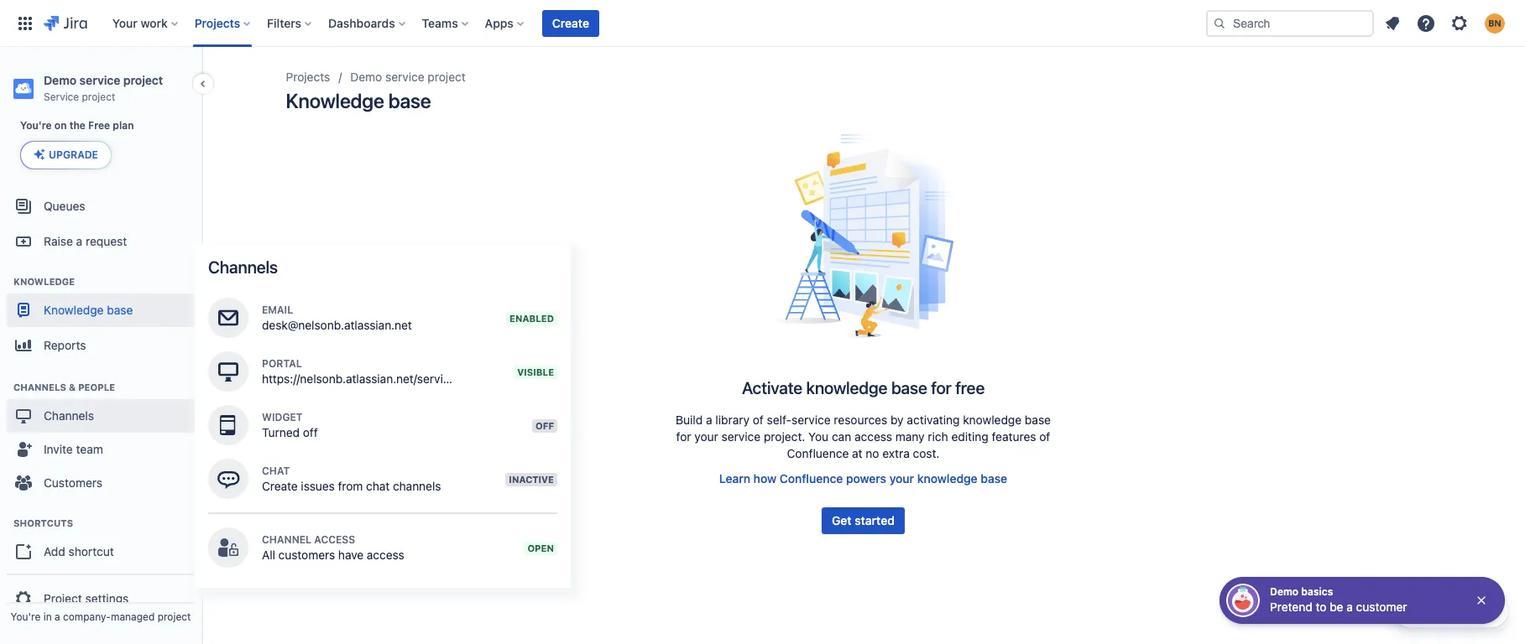 Task type: describe. For each thing, give the bounding box(es) containing it.
queues link
[[7, 188, 195, 225]]

projects link
[[286, 67, 330, 87]]

demo service project link
[[350, 67, 466, 87]]

open
[[527, 543, 554, 554]]

build
[[676, 413, 703, 427]]

issues
[[301, 479, 335, 494]]

on
[[54, 119, 67, 132]]

add shortcut button
[[7, 536, 195, 569]]

powers
[[846, 471, 886, 486]]

demo for demo basics pretend to be a customer
[[1270, 586, 1299, 598]]

cost.
[[913, 446, 940, 461]]

help?
[[1463, 604, 1493, 618]]

plan
[[113, 119, 134, 132]]

2 vertical spatial knowledge
[[44, 303, 104, 317]]

can
[[832, 430, 851, 444]]

demo service project
[[350, 70, 466, 84]]

apps
[[485, 16, 514, 30]]

editing
[[951, 430, 989, 444]]

features
[[992, 430, 1036, 444]]

open
[[494, 364, 524, 379]]

channels & people group
[[7, 364, 195, 505]]

projects for projects link
[[286, 70, 330, 84]]

banner containing your work
[[0, 0, 1525, 47]]

appswitcher icon image
[[15, 13, 35, 33]]

demo basics pretend to be a customer
[[1270, 586, 1407, 614]]

portal
[[262, 358, 302, 370]]

create button
[[542, 10, 599, 37]]

configure link for desk@nelsonb.atlassian.net
[[482, 301, 557, 328]]

get started
[[832, 513, 895, 528]]

need
[[1431, 604, 1460, 618]]

your work button
[[107, 10, 184, 37]]

1 horizontal spatial of
[[1039, 430, 1050, 444]]

filters button
[[262, 10, 318, 37]]

resources
[[834, 413, 887, 427]]

basics
[[1301, 586, 1333, 598]]

company-
[[63, 611, 111, 624]]

create inside "chat create issues from chat channels"
[[262, 479, 298, 494]]

queues
[[44, 199, 85, 213]]

channels & people
[[13, 382, 115, 393]]

activate
[[742, 378, 802, 398]]

settings image
[[1450, 13, 1470, 33]]

demo for demo service project service project
[[44, 73, 76, 87]]

knowledge base link
[[7, 294, 195, 327]]

create inside button
[[552, 16, 589, 30]]

need help?
[[1431, 604, 1493, 618]]

open help center image
[[527, 362, 547, 382]]

configure link for turned off
[[482, 412, 557, 439]]

add shortcut
[[44, 544, 114, 559]]

chat create issues from chat channels
[[262, 465, 441, 494]]

configure link for create issues from chat channels
[[482, 466, 557, 493]]

extra
[[882, 446, 910, 461]]

portal https://nelsonb.atlassian.net/servicedesk/customer/portal/1
[[262, 358, 579, 386]]

configure inside configure enabled
[[493, 307, 547, 321]]

channels
[[393, 479, 441, 494]]

reports
[[44, 338, 86, 352]]

project settings link
[[7, 581, 195, 618]]

free
[[955, 378, 985, 398]]

widget
[[262, 411, 303, 424]]

visible
[[517, 367, 554, 378]]

open link
[[484, 358, 557, 385]]

email desk@nelsonb.atlassian.net
[[262, 304, 412, 332]]

settings
[[85, 591, 129, 606]]

service
[[44, 91, 79, 103]]

a inside build a library of self-service resources by activating knowledge base for your service project. you can access many rich editing features of confluence at no extra cost.
[[706, 413, 712, 427]]

you're in a company-managed project
[[11, 611, 191, 624]]

base inside knowledge base link
[[107, 303, 133, 317]]

channels button
[[7, 400, 195, 433]]

configure for create issues from chat channels
[[493, 472, 547, 486]]

configure for all customers have access
[[493, 541, 547, 555]]

rich
[[928, 430, 948, 444]]

1 vertical spatial channels
[[13, 382, 66, 393]]

base inside learn how confluence powers your knowledge base 'button'
[[981, 471, 1007, 486]]

shortcut
[[68, 544, 114, 559]]

customer
[[1356, 600, 1407, 614]]

raise a request link
[[7, 225, 195, 259]]

access inside channel access all customers have access
[[367, 548, 404, 562]]

access
[[314, 534, 355, 546]]

base down demo service project link at the top left of the page
[[388, 89, 431, 112]]

teams
[[422, 16, 458, 30]]

the
[[69, 119, 86, 132]]

off
[[303, 426, 318, 440]]

your inside 'button'
[[890, 471, 914, 486]]

dashboards button
[[323, 10, 412, 37]]

search image
[[1213, 16, 1226, 30]]

channel
[[262, 534, 312, 546]]

configure link for all customers have access
[[482, 535, 557, 562]]

0 vertical spatial for
[[931, 378, 952, 398]]

channel access all customers have access
[[262, 534, 404, 562]]

need help? image
[[1407, 601, 1427, 621]]

started
[[855, 513, 895, 528]]

1 horizontal spatial knowledge base
[[286, 89, 431, 112]]

project
[[44, 591, 82, 606]]

your profile and settings image
[[1485, 13, 1505, 33]]

raise
[[44, 234, 73, 248]]

a right raise
[[76, 234, 82, 248]]

service down library
[[722, 430, 761, 444]]

invite team
[[44, 442, 103, 456]]

chat
[[262, 465, 290, 478]]

to
[[1316, 600, 1327, 614]]

invite team button
[[7, 433, 195, 467]]

by
[[891, 413, 904, 427]]

customers
[[44, 476, 102, 490]]

https://nelsonb.atlassian.net/servicedesk/customer/portal/1
[[262, 372, 579, 386]]



Task type: locate. For each thing, give the bounding box(es) containing it.
knowledge up reports
[[44, 303, 104, 317]]

knowledge up features
[[963, 413, 1022, 427]]

Search field
[[1206, 10, 1374, 37]]

from
[[338, 479, 363, 494]]

projects button
[[189, 10, 257, 37]]

projects inside dropdown button
[[195, 16, 240, 30]]

widget turned off
[[262, 411, 318, 440]]

knowledge down projects link
[[286, 89, 384, 112]]

0 vertical spatial knowledge base
[[286, 89, 431, 112]]

channels up email
[[208, 258, 278, 277]]

service inside demo service project service project
[[79, 73, 120, 87]]

apps button
[[480, 10, 530, 37]]

customers
[[278, 548, 335, 562]]

knowledge up 'resources'
[[806, 378, 888, 398]]

your
[[694, 430, 718, 444], [890, 471, 914, 486]]

get
[[832, 513, 852, 528]]

people
[[78, 382, 115, 393]]

service up free
[[79, 73, 120, 87]]

build a library of self-service resources by activating knowledge base for your service project. you can access many rich editing features of confluence at no extra cost.
[[676, 413, 1051, 461]]

1 vertical spatial confluence
[[780, 471, 843, 486]]

you
[[808, 430, 829, 444]]

project.
[[764, 430, 805, 444]]

1 horizontal spatial demo
[[350, 70, 382, 84]]

activating
[[907, 413, 960, 427]]

knowledge
[[286, 89, 384, 112], [13, 276, 75, 287], [44, 303, 104, 317]]

team
[[76, 442, 103, 456]]

need help? button
[[1392, 594, 1508, 628]]

1 horizontal spatial create
[[552, 16, 589, 30]]

demo service project service project
[[44, 73, 163, 103]]

3 configure from the top
[[493, 472, 547, 486]]

service up you
[[792, 413, 831, 427]]

a right be
[[1347, 600, 1353, 614]]

teams button
[[417, 10, 475, 37]]

1 vertical spatial projects
[[286, 70, 330, 84]]

you're left in
[[11, 611, 41, 624]]

1 vertical spatial your
[[890, 471, 914, 486]]

base up reports 'link'
[[107, 303, 133, 317]]

1 configure from the top
[[493, 307, 547, 321]]

channels down &
[[44, 408, 94, 423]]

demo inside demo basics pretend to be a customer
[[1270, 586, 1299, 598]]

upgrade button
[[21, 142, 111, 169]]

2 horizontal spatial demo
[[1270, 586, 1299, 598]]

demo down dashboards dropdown button
[[350, 70, 382, 84]]

configure link up open 'link'
[[482, 301, 557, 328]]

for
[[931, 378, 952, 398], [676, 430, 691, 444]]

demo up service
[[44, 73, 76, 87]]

3 configure link from the top
[[482, 466, 557, 493]]

1 vertical spatial for
[[676, 430, 691, 444]]

channels left &
[[13, 382, 66, 393]]

your down build
[[694, 430, 718, 444]]

notifications image
[[1382, 13, 1403, 33]]

jira image
[[44, 13, 87, 33], [44, 13, 87, 33]]

of
[[753, 413, 764, 427], [1039, 430, 1050, 444]]

confluence inside build a library of self-service resources by activating knowledge base for your service project. you can access many rich editing features of confluence at no extra cost.
[[787, 446, 849, 461]]

group containing queues
[[7, 183, 195, 645]]

dashboards
[[328, 16, 395, 30]]

access right have
[[367, 548, 404, 562]]

configure link down open 'link'
[[482, 412, 557, 439]]

base down features
[[981, 471, 1007, 486]]

projects right work
[[195, 16, 240, 30]]

configure
[[493, 307, 547, 321], [493, 418, 547, 432], [493, 472, 547, 486], [493, 541, 547, 555]]

1 vertical spatial create
[[262, 479, 298, 494]]

0 vertical spatial channels
[[208, 258, 278, 277]]

1 horizontal spatial projects
[[286, 70, 330, 84]]

1 configure link from the top
[[482, 301, 557, 328]]

2 configure link from the top
[[482, 412, 557, 439]]

reports link
[[7, 327, 195, 364]]

email
[[262, 304, 293, 316]]

knowledge base
[[286, 89, 431, 112], [44, 303, 133, 317]]

demo
[[350, 70, 382, 84], [44, 73, 76, 87], [1270, 586, 1299, 598]]

configure up open 'link'
[[493, 307, 547, 321]]

no
[[866, 446, 879, 461]]

1 horizontal spatial access
[[855, 430, 892, 444]]

self-
[[767, 413, 792, 427]]

2 vertical spatial channels
[[44, 408, 94, 423]]

base up by
[[891, 378, 927, 398]]

free
[[88, 119, 110, 132]]

confluence
[[787, 446, 849, 461], [780, 471, 843, 486]]

base
[[388, 89, 431, 112], [107, 303, 133, 317], [891, 378, 927, 398], [1025, 413, 1051, 427], [981, 471, 1007, 486]]

channels
[[208, 258, 278, 277], [13, 382, 66, 393], [44, 408, 94, 423]]

0 vertical spatial projects
[[195, 16, 240, 30]]

0 horizontal spatial projects
[[195, 16, 240, 30]]

a inside demo basics pretend to be a customer
[[1347, 600, 1353, 614]]

a right build
[[706, 413, 712, 427]]

4 configure link from the top
[[482, 535, 557, 562]]

service
[[385, 70, 424, 84], [79, 73, 120, 87], [792, 413, 831, 427], [722, 430, 761, 444]]

demo inside demo service project service project
[[44, 73, 76, 87]]

4 configure from the top
[[493, 541, 547, 555]]

0 vertical spatial create
[[552, 16, 589, 30]]

shortcuts group
[[7, 500, 195, 574]]

you're left on
[[20, 119, 52, 132]]

invite
[[44, 442, 73, 456]]

0 horizontal spatial of
[[753, 413, 764, 427]]

project settings
[[44, 591, 129, 606]]

you're for you're on the free plan
[[20, 119, 52, 132]]

confluence inside learn how confluence powers your knowledge base 'button'
[[780, 471, 843, 486]]

0 vertical spatial your
[[694, 430, 718, 444]]

0 vertical spatial knowledge
[[286, 89, 384, 112]]

0 horizontal spatial demo
[[44, 73, 76, 87]]

you're for you're in a company-managed project
[[11, 611, 41, 624]]

0 horizontal spatial create
[[262, 479, 298, 494]]

filters
[[267, 16, 301, 30]]

configure link down inactive
[[482, 535, 557, 562]]

knowledge base down demo service project link at the top left of the page
[[286, 89, 431, 112]]

0 horizontal spatial access
[[367, 548, 404, 562]]

primary element
[[10, 0, 1206, 47]]

turned
[[262, 426, 300, 440]]

knowledge group
[[7, 259, 195, 369]]

1 vertical spatial of
[[1039, 430, 1050, 444]]

base up features
[[1025, 413, 1051, 427]]

0 horizontal spatial your
[[694, 430, 718, 444]]

create
[[552, 16, 589, 30], [262, 479, 298, 494]]

in
[[43, 611, 52, 624]]

knowledge down raise
[[13, 276, 75, 287]]

0 vertical spatial access
[[855, 430, 892, 444]]

1 vertical spatial access
[[367, 548, 404, 562]]

create down chat
[[262, 479, 298, 494]]

configure down open 'link'
[[493, 418, 547, 432]]

access up the no
[[855, 430, 892, 444]]

work
[[141, 16, 168, 30]]

configure link down off
[[482, 466, 557, 493]]

service down teams
[[385, 70, 424, 84]]

upgrade
[[49, 149, 98, 161]]

service inside demo service project link
[[385, 70, 424, 84]]

your work
[[112, 16, 168, 30]]

pretend
[[1270, 600, 1313, 614]]

close image
[[1475, 594, 1488, 608]]

learn how confluence powers your knowledge base
[[719, 471, 1007, 486]]

group
[[7, 183, 195, 645]]

project up plan
[[123, 73, 163, 87]]

0 vertical spatial knowledge
[[806, 378, 888, 398]]

0 vertical spatial of
[[753, 413, 764, 427]]

projects down filters popup button on the top
[[286, 70, 330, 84]]

1 vertical spatial knowledge
[[963, 413, 1022, 427]]

have
[[338, 548, 364, 562]]

knowledge inside build a library of self-service resources by activating knowledge base for your service project. you can access many rich editing features of confluence at no extra cost.
[[963, 413, 1022, 427]]

library
[[715, 413, 750, 427]]

1 vertical spatial knowledge
[[13, 276, 75, 287]]

0 vertical spatial you're
[[20, 119, 52, 132]]

project up free
[[82, 91, 115, 103]]

raise a request
[[44, 234, 127, 248]]

of left the self-
[[753, 413, 764, 427]]

configure link
[[482, 301, 557, 328], [482, 412, 557, 439], [482, 466, 557, 493], [482, 535, 557, 562]]

request
[[86, 234, 127, 248]]

many
[[895, 430, 925, 444]]

0 vertical spatial confluence
[[787, 446, 849, 461]]

1 horizontal spatial for
[[931, 378, 952, 398]]

be
[[1330, 600, 1343, 614]]

banner
[[0, 0, 1525, 47]]

learn how confluence powers your knowledge base button
[[719, 471, 1007, 487]]

for left free
[[931, 378, 952, 398]]

learn
[[719, 471, 750, 486]]

desk@nelsonb.atlassian.net
[[262, 318, 412, 332]]

knowledge base up reports 'link'
[[44, 303, 133, 317]]

get started button
[[822, 508, 905, 534]]

projects for projects dropdown button on the top of the page
[[195, 16, 240, 30]]

project down teams dropdown button
[[428, 70, 466, 84]]

1 vertical spatial knowledge base
[[44, 303, 133, 317]]

2 vertical spatial knowledge
[[917, 471, 978, 486]]

configure down off
[[493, 472, 547, 486]]

you're on the free plan
[[20, 119, 134, 132]]

for inside build a library of self-service resources by activating knowledge base for your service project. you can access many rich editing features of confluence at no extra cost.
[[676, 430, 691, 444]]

your
[[112, 16, 138, 30]]

your down the extra
[[890, 471, 914, 486]]

knowledge inside 'button'
[[917, 471, 978, 486]]

access inside build a library of self-service resources by activating knowledge base for your service project. you can access many rich editing features of confluence at no extra cost.
[[855, 430, 892, 444]]

chat
[[366, 479, 390, 494]]

create right apps dropdown button
[[552, 16, 589, 30]]

of right features
[[1039, 430, 1050, 444]]

2 configure from the top
[[493, 418, 547, 432]]

demo up pretend
[[1270, 586, 1299, 598]]

managed
[[111, 611, 155, 624]]

at
[[852, 446, 863, 461]]

knowledge down cost. at the bottom
[[917, 471, 978, 486]]

knowledge
[[806, 378, 888, 398], [963, 413, 1022, 427], [917, 471, 978, 486]]

a right in
[[55, 611, 60, 624]]

knowledge base inside knowledge base link
[[44, 303, 133, 317]]

shortcuts
[[13, 518, 73, 529]]

your inside build a library of self-service resources by activating knowledge base for your service project. you can access many rich editing features of confluence at no extra cost.
[[694, 430, 718, 444]]

1 horizontal spatial your
[[890, 471, 914, 486]]

demo for demo service project
[[350, 70, 382, 84]]

0 horizontal spatial knowledge base
[[44, 303, 133, 317]]

project right managed
[[157, 611, 191, 624]]

1 vertical spatial you're
[[11, 611, 41, 624]]

0 horizontal spatial for
[[676, 430, 691, 444]]

configure down inactive
[[493, 541, 547, 555]]

project
[[428, 70, 466, 84], [123, 73, 163, 87], [82, 91, 115, 103], [157, 611, 191, 624]]

for down build
[[676, 430, 691, 444]]

channels inside channels dropdown button
[[44, 408, 94, 423]]

help image
[[1416, 13, 1436, 33]]

how
[[754, 471, 777, 486]]

base inside build a library of self-service resources by activating knowledge base for your service project. you can access many rich editing features of confluence at no extra cost.
[[1025, 413, 1051, 427]]

activate knowledge base for free
[[742, 378, 985, 398]]

configure for turned off
[[493, 418, 547, 432]]



Task type: vqa. For each thing, say whether or not it's contained in the screenshot.
2nd Configure "LINK" from the bottom of the page
yes



